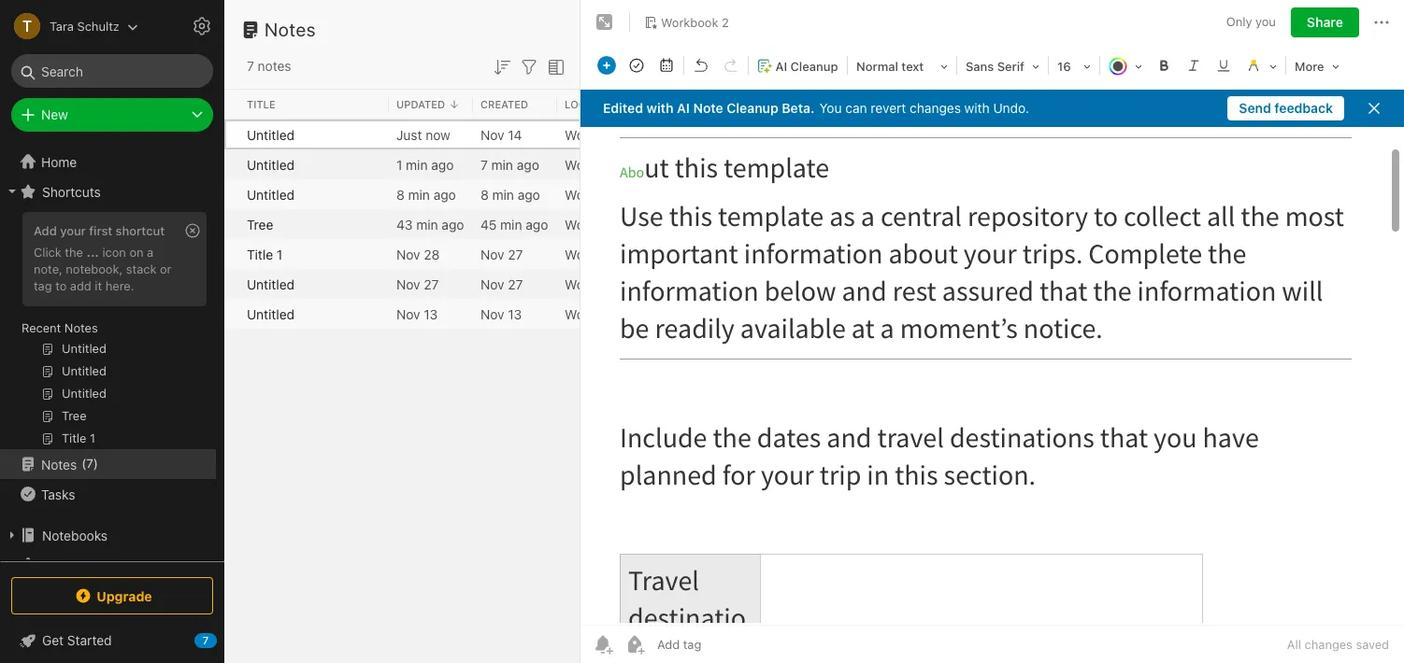 Task type: describe. For each thing, give the bounding box(es) containing it.
get started
[[42, 633, 112, 649]]

sans
[[966, 59, 994, 74]]

2 inside button
[[722, 15, 729, 30]]

1 min ago
[[396, 157, 454, 172]]

nov 14
[[480, 127, 522, 143]]

cell for nov 13
[[224, 299, 239, 329]]

min down '1 min ago'
[[408, 186, 430, 202]]

untitled for nov 13
[[247, 306, 295, 322]]

notebook,
[[66, 262, 123, 277]]

created
[[480, 98, 528, 110]]

revert
[[871, 100, 906, 116]]

serif
[[997, 59, 1024, 74]]

recent notes
[[22, 321, 98, 336]]

bold image
[[1151, 52, 1177, 79]]

workbook for 8 min ago
[[565, 186, 626, 202]]

ago down 14
[[517, 157, 539, 172]]

notes for notes
[[265, 19, 316, 40]]

workbook 2 for 1 min ago
[[565, 157, 637, 172]]

cleanup inside button
[[790, 59, 838, 74]]

14
[[508, 127, 522, 143]]

1 8 min ago from the left
[[396, 186, 456, 202]]

tree containing home
[[0, 147, 224, 652]]

shortcut
[[116, 223, 165, 238]]

home link
[[0, 147, 224, 177]]

click
[[34, 245, 61, 260]]

title 1
[[247, 246, 282, 262]]

note window element
[[581, 0, 1404, 664]]

min right 43
[[416, 216, 438, 232]]

0 horizontal spatial changes
[[910, 100, 961, 116]]

underline image
[[1211, 52, 1237, 79]]

Sort options field
[[491, 54, 513, 78]]

new button
[[11, 98, 213, 132]]

untitled for nov 27
[[247, 276, 295, 292]]

2 for nov 27
[[629, 276, 637, 292]]

workbook for nov 27
[[565, 276, 626, 292]]

a
[[147, 245, 154, 260]]

Add tag field
[[655, 637, 796, 653]]

workbook 2 inside button
[[661, 15, 729, 30]]

2 nov 13 from the left
[[480, 306, 522, 322]]

28
[[424, 246, 440, 262]]

tara schultz
[[50, 18, 119, 33]]

saved
[[1356, 638, 1389, 652]]

nov 27 for 27
[[480, 276, 523, 292]]

notes ( 7 )
[[41, 456, 98, 473]]

ago up 45 min ago
[[518, 186, 540, 202]]

16
[[1057, 59, 1071, 74]]

Add filters field
[[518, 54, 540, 78]]

more
[[1295, 59, 1324, 74]]

undo image
[[688, 52, 714, 79]]

cell for 8 min ago
[[224, 179, 239, 209]]

get
[[42, 633, 64, 649]]

Help and Learning task checklist field
[[0, 626, 224, 656]]

only you
[[1226, 14, 1276, 29]]

untitled for just now
[[247, 127, 295, 143]]

2 for 43 min ago
[[629, 216, 637, 232]]

task image
[[624, 52, 650, 79]]

Note Editor text field
[[581, 127, 1404, 625]]

workbook 2 for 8 min ago
[[565, 186, 637, 202]]

click to collapse image
[[217, 629, 231, 652]]

add
[[34, 223, 57, 238]]

click the ...
[[34, 245, 99, 260]]

0 horizontal spatial cleanup
[[727, 100, 778, 116]]

workbook 2 for just now
[[565, 127, 637, 143]]

you
[[1255, 14, 1276, 29]]

43 min ago
[[396, 216, 464, 232]]

45
[[480, 216, 497, 232]]

workbook 2 for nov 27
[[565, 276, 637, 292]]

Account field
[[0, 7, 138, 45]]

cell for 1 min ago
[[224, 150, 239, 179]]

1 with from the left
[[647, 100, 674, 116]]

your
[[60, 223, 86, 238]]

only
[[1226, 14, 1252, 29]]

workbook for 1 min ago
[[565, 157, 626, 172]]

send
[[1239, 100, 1271, 116]]

it
[[95, 278, 102, 293]]

7 for 7 min ago
[[480, 157, 488, 172]]

cell for nov 28
[[224, 239, 239, 269]]

min right 45
[[500, 216, 522, 232]]

calendar event image
[[653, 52, 680, 79]]

Highlight field
[[1239, 52, 1283, 79]]

untitled for 1 min ago
[[247, 157, 295, 172]]

updated
[[396, 98, 445, 110]]

can
[[845, 100, 867, 116]]

location
[[565, 98, 618, 110]]

2 for 8 min ago
[[629, 186, 637, 202]]

more actions image
[[1370, 11, 1393, 34]]

share
[[1307, 14, 1343, 30]]

all changes saved
[[1287, 638, 1389, 652]]

shortcuts button
[[0, 177, 216, 207]]

send feedback
[[1239, 100, 1333, 116]]

you
[[819, 100, 842, 116]]

all
[[1287, 638, 1301, 652]]

workbook for nov 13
[[565, 306, 626, 322]]

expand note image
[[594, 11, 616, 34]]

edited with ai note cleanup beta. you can revert changes with undo.
[[603, 100, 1029, 116]]

now
[[426, 127, 450, 143]]

2 8 min ago from the left
[[480, 186, 540, 202]]

undo.
[[993, 100, 1029, 116]]

add a reminder image
[[592, 634, 614, 656]]

ago down the now
[[431, 157, 454, 172]]

expand tags image
[[5, 558, 20, 573]]

workbook for nov 28
[[565, 246, 626, 262]]

or
[[160, 262, 172, 277]]

title for title 1
[[247, 246, 273, 262]]

just now
[[396, 127, 450, 143]]

7 for 7 notes
[[247, 58, 254, 74]]

notebooks link
[[0, 521, 216, 551]]

min down 7 min ago
[[492, 186, 514, 202]]

nov 28
[[396, 246, 440, 262]]

(
[[82, 456, 86, 471]]

2 13 from the left
[[508, 306, 522, 322]]

workbook inside button
[[661, 15, 718, 30]]

...
[[86, 245, 99, 260]]

ago left 45
[[442, 216, 464, 232]]

started
[[67, 633, 112, 649]]

7 inside notes ( 7 )
[[86, 456, 93, 471]]

to
[[55, 278, 67, 293]]

)
[[93, 456, 98, 471]]

tasks
[[41, 487, 75, 502]]

note list element
[[224, 0, 987, 664]]



Task type: vqa. For each thing, say whether or not it's contained in the screenshot.
the rightmost 6
no



Task type: locate. For each thing, give the bounding box(es) containing it.
just
[[396, 127, 422, 143]]

1 untitled from the top
[[247, 127, 295, 143]]

the
[[65, 245, 83, 260]]

normal text
[[856, 59, 924, 74]]

ago
[[431, 157, 454, 172], [517, 157, 539, 172], [433, 186, 456, 202], [518, 186, 540, 202], [442, 216, 464, 232], [526, 216, 548, 232]]

tags button
[[0, 551, 216, 581]]

tree
[[0, 147, 224, 652]]

row group
[[224, 90, 987, 120], [224, 120, 894, 329]]

1 13 from the left
[[424, 306, 438, 322]]

notes right the recent
[[64, 321, 98, 336]]

row group containing title
[[224, 90, 987, 120]]

settings image
[[191, 15, 213, 37]]

italic image
[[1181, 52, 1207, 79]]

ai left note
[[677, 100, 690, 116]]

2 for nov 28
[[629, 246, 637, 262]]

7 down "nov 14"
[[480, 157, 488, 172]]

27
[[508, 246, 523, 262], [424, 276, 439, 292], [508, 276, 523, 292]]

Search text field
[[24, 54, 200, 88]]

13
[[424, 306, 438, 322], [508, 306, 522, 322]]

title down "7 notes"
[[247, 98, 275, 110]]

0 horizontal spatial 13
[[424, 306, 438, 322]]

2 cell from the top
[[224, 150, 239, 179]]

workbook 2 button
[[638, 9, 735, 36]]

ai up beta.
[[775, 59, 787, 74]]

workbook
[[661, 15, 718, 30], [565, 127, 626, 143], [565, 157, 626, 172], [565, 186, 626, 202], [565, 216, 626, 232], [565, 246, 626, 262], [565, 276, 626, 292], [565, 306, 626, 322]]

1 horizontal spatial 8 min ago
[[480, 186, 540, 202]]

group
[[0, 207, 216, 457]]

text
[[901, 59, 924, 74]]

8 min ago down 7 min ago
[[480, 186, 540, 202]]

notes
[[265, 19, 316, 40], [64, 321, 98, 336], [41, 457, 77, 473]]

notes
[[258, 58, 291, 74]]

0 horizontal spatial 8
[[396, 186, 405, 202]]

add tag image
[[624, 634, 646, 656]]

sans serif
[[966, 59, 1024, 74]]

note,
[[34, 262, 62, 277]]

here.
[[105, 278, 134, 293]]

7 for 7
[[203, 635, 209, 647]]

changes right revert
[[910, 100, 961, 116]]

2 for 1 min ago
[[629, 157, 637, 172]]

3 cell from the top
[[224, 179, 239, 209]]

expand notebooks image
[[5, 528, 20, 543]]

27 for nov 28
[[508, 246, 523, 262]]

1 vertical spatial cleanup
[[727, 100, 778, 116]]

1 vertical spatial changes
[[1305, 638, 1353, 652]]

with right the edited
[[647, 100, 674, 116]]

cleanup right note
[[727, 100, 778, 116]]

0 vertical spatial 1
[[396, 157, 402, 172]]

0 vertical spatial cleanup
[[790, 59, 838, 74]]

1 8 from the left
[[396, 186, 405, 202]]

cleanup up edited with ai note cleanup beta. you can revert changes with undo.
[[790, 59, 838, 74]]

min
[[406, 157, 428, 172], [491, 157, 513, 172], [408, 186, 430, 202], [492, 186, 514, 202], [416, 216, 438, 232], [500, 216, 522, 232]]

1 horizontal spatial cleanup
[[790, 59, 838, 74]]

cleanup
[[790, 59, 838, 74], [727, 100, 778, 116]]

icon on a note, notebook, stack or tag to add it here.
[[34, 245, 172, 293]]

feedback
[[1274, 100, 1333, 116]]

7 inside the help and learning task checklist field
[[203, 635, 209, 647]]

normal
[[856, 59, 898, 74]]

icon
[[102, 245, 126, 260]]

1 vertical spatial ai
[[677, 100, 690, 116]]

nov 27
[[480, 246, 523, 262], [396, 276, 439, 292], [480, 276, 523, 292]]

8
[[396, 186, 405, 202], [480, 186, 489, 202]]

cell for 43 min ago
[[224, 209, 239, 239]]

1 vertical spatial title
[[247, 246, 273, 262]]

0 vertical spatial changes
[[910, 100, 961, 116]]

notes inside group
[[64, 321, 98, 336]]

changes right all
[[1305, 638, 1353, 652]]

7
[[247, 58, 254, 74], [480, 157, 488, 172], [86, 456, 93, 471], [203, 635, 209, 647]]

2 row group from the top
[[224, 120, 894, 329]]

tag
[[34, 278, 52, 293]]

ago right 45
[[526, 216, 548, 232]]

cell for nov 27
[[224, 269, 239, 299]]

7 left click to collapse icon
[[203, 635, 209, 647]]

7 up tasks button at the bottom
[[86, 456, 93, 471]]

1 horizontal spatial changes
[[1305, 638, 1353, 652]]

2
[[722, 15, 729, 30], [629, 127, 637, 143], [629, 157, 637, 172], [629, 186, 637, 202], [629, 216, 637, 232], [629, 246, 637, 262], [629, 276, 637, 292], [629, 306, 637, 322]]

notes inside note list 'element'
[[265, 19, 316, 40]]

0 vertical spatial ai
[[775, 59, 787, 74]]

0 vertical spatial title
[[247, 98, 275, 110]]

4 cell from the top
[[224, 209, 239, 239]]

workbook for just now
[[565, 127, 626, 143]]

nov
[[480, 127, 504, 143], [396, 246, 420, 262], [480, 246, 504, 262], [396, 276, 420, 292], [480, 276, 504, 292], [396, 306, 420, 322], [480, 306, 504, 322]]

0 horizontal spatial with
[[647, 100, 674, 116]]

2 8 from the left
[[480, 186, 489, 202]]

View options field
[[540, 54, 567, 78]]

untitled
[[247, 127, 295, 143], [247, 157, 295, 172], [247, 186, 295, 202], [247, 276, 295, 292], [247, 306, 295, 322]]

notes left (
[[41, 457, 77, 473]]

7 min ago
[[480, 157, 539, 172]]

2 with from the left
[[964, 100, 990, 116]]

More field
[[1288, 52, 1346, 79]]

tasks button
[[0, 480, 216, 509]]

tara
[[50, 18, 74, 33]]

nov 27 for 28
[[480, 246, 523, 262]]

Font color field
[[1102, 52, 1149, 79]]

ai cleanup
[[775, 59, 838, 74]]

beta.
[[782, 100, 815, 116]]

7 left notes
[[247, 58, 254, 74]]

1 horizontal spatial 13
[[508, 306, 522, 322]]

stack
[[126, 262, 157, 277]]

ai inside ai cleanup button
[[775, 59, 787, 74]]

5 cell from the top
[[224, 239, 239, 269]]

notes for notes ( 7 )
[[41, 457, 77, 473]]

untitled for 8 min ago
[[247, 186, 295, 202]]

1 row group from the top
[[224, 90, 987, 120]]

upgrade
[[97, 588, 152, 604]]

title down the tree
[[247, 246, 273, 262]]

workbook for 43 min ago
[[565, 216, 626, 232]]

tree
[[247, 216, 273, 232]]

nov 13 down nov 28
[[396, 306, 438, 322]]

4 untitled from the top
[[247, 276, 295, 292]]

0 horizontal spatial 8 min ago
[[396, 186, 456, 202]]

with left undo.
[[964, 100, 990, 116]]

1 horizontal spatial ai
[[775, 59, 787, 74]]

13 down 45 min ago
[[508, 306, 522, 322]]

Heading level field
[[850, 52, 954, 79]]

2 untitled from the top
[[247, 157, 295, 172]]

group containing add your first shortcut
[[0, 207, 216, 457]]

Font size field
[[1051, 52, 1097, 79]]

send feedback button
[[1228, 96, 1344, 121]]

1 horizontal spatial 8
[[480, 186, 489, 202]]

schultz
[[77, 18, 119, 33]]

5 untitled from the top
[[247, 306, 295, 322]]

add your first shortcut
[[34, 223, 165, 238]]

add
[[70, 278, 91, 293]]

45 min ago
[[480, 216, 548, 232]]

1 horizontal spatial with
[[964, 100, 990, 116]]

add filters image
[[518, 56, 540, 78]]

first
[[89, 223, 112, 238]]

7 inside row group
[[480, 157, 488, 172]]

1 horizontal spatial nov 13
[[480, 306, 522, 322]]

upgrade button
[[11, 578, 213, 615]]

1 title from the top
[[247, 98, 275, 110]]

6 cell from the top
[[224, 269, 239, 299]]

notebooks
[[42, 528, 108, 544]]

43
[[396, 216, 413, 232]]

13 down 28 on the top left
[[424, 306, 438, 322]]

7 cell from the top
[[224, 299, 239, 329]]

min down just now
[[406, 157, 428, 172]]

group inside tree
[[0, 207, 216, 457]]

1 vertical spatial notes
[[64, 321, 98, 336]]

1 vertical spatial 1
[[277, 246, 282, 262]]

1 cell from the top
[[224, 120, 239, 150]]

3 untitled from the top
[[247, 186, 295, 202]]

0 horizontal spatial ai
[[677, 100, 690, 116]]

row group containing untitled
[[224, 120, 894, 329]]

8 up 45
[[480, 186, 489, 202]]

1
[[396, 157, 402, 172], [277, 246, 282, 262]]

tags
[[42, 558, 71, 573]]

8 up 43
[[396, 186, 405, 202]]

0 horizontal spatial 1
[[277, 246, 282, 262]]

workbook 2 for nov 28
[[565, 246, 637, 262]]

nov 13
[[396, 306, 438, 322], [480, 306, 522, 322]]

shortcuts
[[42, 184, 101, 200]]

new
[[41, 107, 68, 122]]

Insert field
[[593, 52, 621, 79]]

8 min ago down '1 min ago'
[[396, 186, 456, 202]]

0 vertical spatial notes
[[265, 19, 316, 40]]

notes up notes
[[265, 19, 316, 40]]

on
[[129, 245, 144, 260]]

0 horizontal spatial nov 13
[[396, 306, 438, 322]]

27 for nov 27
[[508, 276, 523, 292]]

with
[[647, 100, 674, 116], [964, 100, 990, 116]]

row group inside note list 'element'
[[224, 120, 894, 329]]

ai
[[775, 59, 787, 74], [677, 100, 690, 116]]

More actions field
[[1370, 7, 1393, 37]]

ai cleanup button
[[751, 52, 845, 79]]

nov 13 down 45
[[480, 306, 522, 322]]

workbook 2 for nov 13
[[565, 306, 637, 322]]

2 for just now
[[629, 127, 637, 143]]

workbook 2
[[661, 15, 729, 30], [565, 127, 637, 143], [565, 157, 637, 172], [565, 186, 637, 202], [565, 216, 637, 232], [565, 246, 637, 262], [565, 276, 637, 292], [565, 306, 637, 322]]

note
[[693, 100, 723, 116]]

notes inside notes ( 7 )
[[41, 457, 77, 473]]

2 vertical spatial notes
[[41, 457, 77, 473]]

1 nov 13 from the left
[[396, 306, 438, 322]]

Font family field
[[959, 52, 1046, 79]]

7 notes
[[247, 58, 291, 74]]

title
[[247, 98, 275, 110], [247, 246, 273, 262]]

cell
[[224, 120, 239, 150], [224, 150, 239, 179], [224, 179, 239, 209], [224, 209, 239, 239], [224, 239, 239, 269], [224, 269, 239, 299], [224, 299, 239, 329]]

home
[[41, 154, 77, 170]]

workbook 2 for 43 min ago
[[565, 216, 637, 232]]

cell for just now
[[224, 120, 239, 150]]

min down "nov 14"
[[491, 157, 513, 172]]

share button
[[1291, 7, 1359, 37]]

edited
[[603, 100, 643, 116]]

2 title from the top
[[247, 246, 273, 262]]

2 for nov 13
[[629, 306, 637, 322]]

ago up 43 min ago
[[433, 186, 456, 202]]

title for title
[[247, 98, 275, 110]]

None search field
[[24, 54, 200, 88]]

1 horizontal spatial 1
[[396, 157, 402, 172]]

recent
[[22, 321, 61, 336]]



